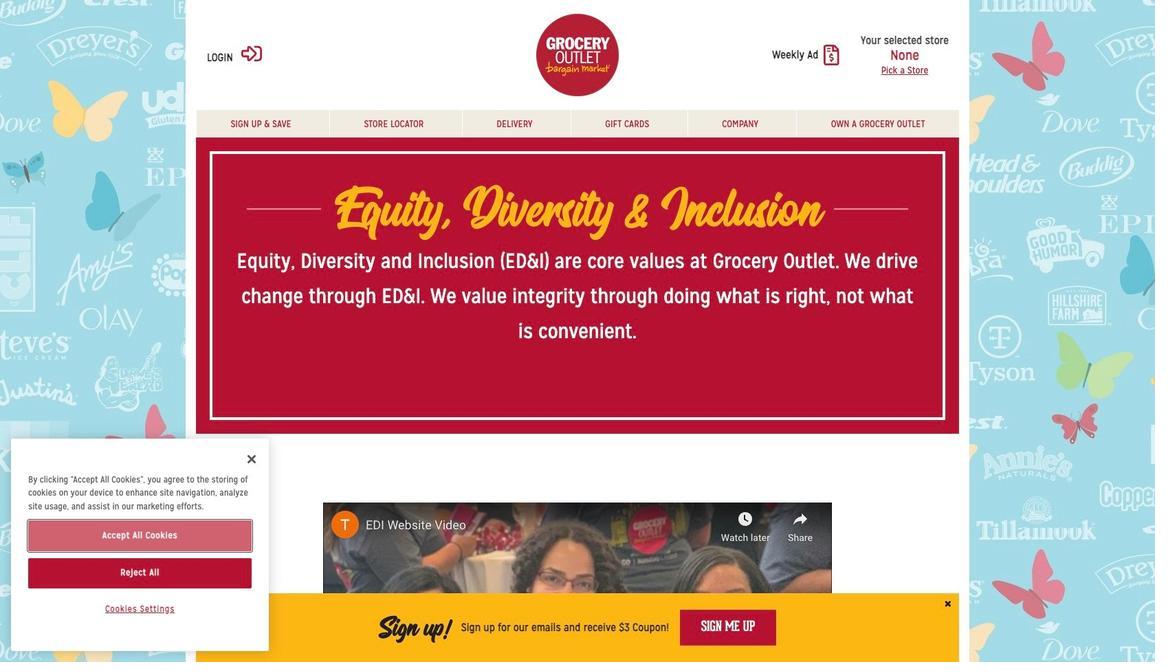 Task type: locate. For each thing, give the bounding box(es) containing it.
file invoice dollar image
[[824, 45, 840, 65]]

navigation
[[196, 110, 959, 138]]



Task type: describe. For each thing, give the bounding box(es) containing it.
grocery outlet image
[[536, 14, 619, 96]]

sign in alt image
[[241, 43, 262, 64]]



